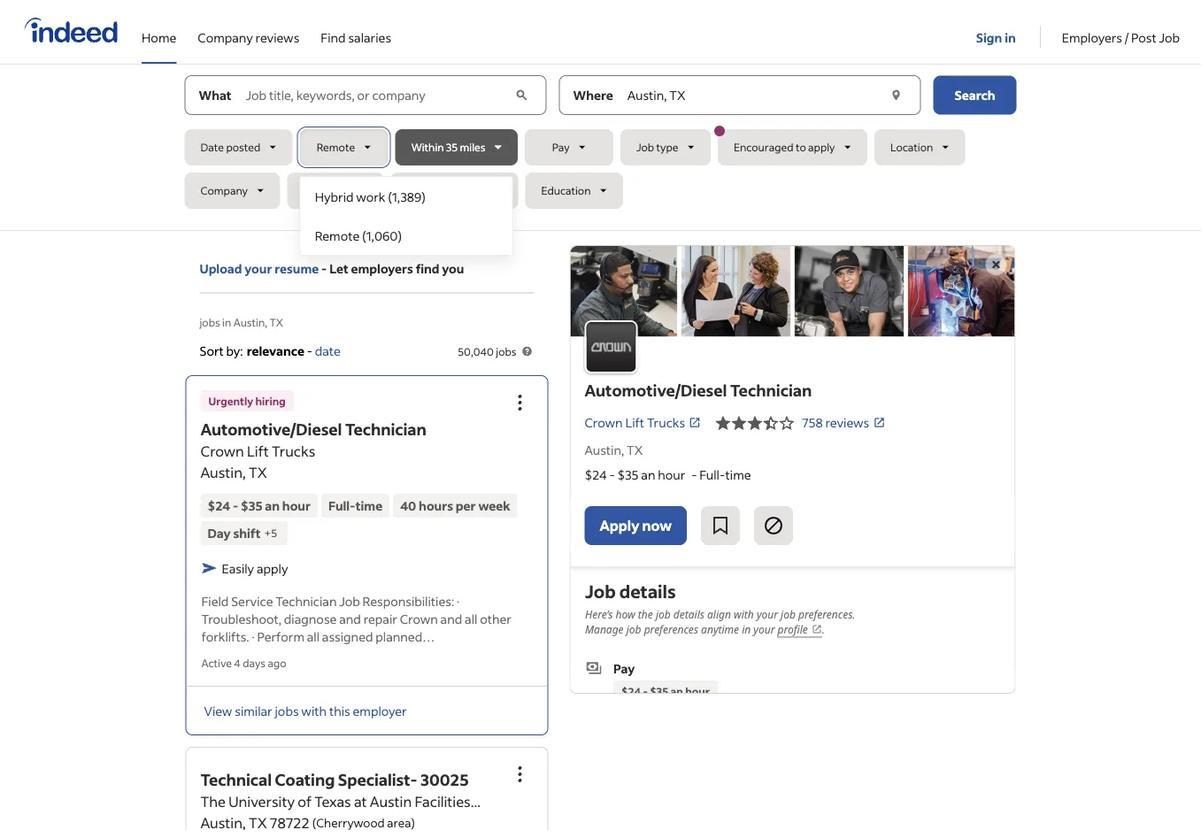 Task type: locate. For each thing, give the bounding box(es) containing it.
view similar jobs with this employer link
[[204, 703, 407, 719]]

trucks inside crown lift trucks austin, tx
[[272, 442, 315, 460]]

1 horizontal spatial automotive/diesel
[[585, 380, 727, 400]]

details up manage job preferences anytime in your
[[673, 607, 704, 622]]

all down diagnose
[[307, 628, 320, 644]]

remote up let
[[315, 227, 360, 243]]

crown up austin, tx
[[585, 415, 623, 431]]

an down manage job preferences anytime in your
[[670, 684, 683, 698]]

$24 - $35 an hour - full-time
[[585, 466, 751, 482]]

0 vertical spatial with
[[733, 607, 754, 622]]

tx up relevance
[[269, 315, 283, 329]]

0 vertical spatial remote
[[317, 140, 355, 154]]

clear element for what
[[513, 86, 531, 104]]

crown down responsibilities:
[[400, 611, 438, 627]]

trucks up "$24 - $35 an hour - full-time"
[[647, 415, 685, 431]]

job left type
[[636, 140, 654, 154]]

pay
[[552, 140, 570, 154], [613, 660, 634, 676]]

1 horizontal spatial technician
[[345, 419, 426, 439]]

2 clear element from the left
[[887, 86, 905, 104]]

your left the profile
[[753, 622, 774, 637]]

job up assigned
[[339, 593, 360, 609]]

remote for remote (1,060)
[[315, 227, 360, 243]]

0 horizontal spatial lift
[[247, 442, 269, 460]]

crown inside crown lift trucks austin, tx
[[200, 442, 244, 460]]

employers
[[1062, 29, 1122, 45]]

$24 - $35 an hour down preferences
[[621, 684, 709, 698]]

work
[[356, 189, 385, 204]]

$35 up shift
[[241, 498, 262, 514]]

education button
[[525, 173, 623, 209]]

your
[[245, 261, 272, 277], [756, 607, 778, 622], [753, 622, 774, 637]]

and left other
[[440, 611, 462, 627]]

1 vertical spatial reviews
[[825, 415, 869, 431]]

tx inside crown lift trucks austin, tx
[[249, 463, 267, 481]]

by:
[[226, 343, 243, 358]]

encouraged to apply
[[734, 140, 835, 154]]

2 vertical spatial in
[[741, 622, 750, 637]]

apply now
[[600, 516, 672, 535]]

40 hours per week
[[400, 498, 510, 514]]

with left this
[[301, 703, 327, 719]]

lift for crown lift trucks
[[625, 415, 644, 431]]

4
[[234, 656, 241, 670]]

apply right the easily
[[257, 560, 288, 576]]

details up the the
[[619, 580, 675, 603]]

0 horizontal spatial crown
[[200, 442, 244, 460]]

pay inside dropdown button
[[552, 140, 570, 154]]

job right post
[[1159, 29, 1180, 45]]

1 and from the left
[[339, 611, 361, 627]]

and up assigned
[[339, 611, 361, 627]]

your right upload
[[245, 261, 272, 277]]

help icon image
[[520, 344, 534, 358]]

1 vertical spatial pay
[[613, 660, 634, 676]]

remote up hybrid
[[317, 140, 355, 154]]

remote inside "link"
[[315, 227, 360, 243]]

2 horizontal spatial in
[[1005, 29, 1016, 45]]

0 horizontal spatial reviews
[[255, 29, 300, 45]]

0 vertical spatial lift
[[625, 415, 644, 431]]

+
[[264, 526, 271, 540]]

sort by: relevance - date
[[200, 343, 341, 358]]

lift inside crown lift trucks austin, tx
[[247, 442, 269, 460]]

view similar jobs with this employer
[[204, 703, 407, 719]]

1 horizontal spatial crown
[[400, 611, 438, 627]]

2 horizontal spatial job
[[780, 607, 795, 622]]

2 horizontal spatial $24
[[621, 684, 640, 698]]

of
[[298, 793, 312, 811]]

sort
[[200, 343, 224, 358]]

0 horizontal spatial job
[[626, 622, 641, 637]]

1 horizontal spatial full-
[[700, 466, 726, 482]]

jobs left help icon
[[496, 344, 516, 358]]

1 horizontal spatial time
[[725, 466, 751, 482]]

0 horizontal spatial $35
[[241, 498, 262, 514]]

company up what
[[198, 29, 253, 45]]

0 vertical spatial an
[[641, 466, 655, 482]]

urgently hiring
[[208, 394, 286, 407]]

hour down manage job preferences anytime in your
[[685, 684, 709, 698]]

1 vertical spatial job actions menu is collapsed image
[[509, 764, 531, 785]]

in for sign
[[1005, 29, 1016, 45]]

technical coating specialist- 30025 button
[[200, 770, 469, 790]]

2 vertical spatial tx
[[249, 463, 267, 481]]

austin, inside crown lift trucks austin, tx
[[200, 463, 246, 481]]

0 horizontal spatial trucks
[[272, 442, 315, 460]]

austin, tx
[[585, 442, 643, 458]]

1 horizontal spatial clear element
[[887, 86, 905, 104]]

1 vertical spatial your
[[756, 607, 778, 622]]

1 horizontal spatial lift
[[625, 415, 644, 431]]

tx up +
[[249, 463, 267, 481]]

trucks down automotive/diesel technician button
[[272, 442, 315, 460]]

2 horizontal spatial $35
[[649, 684, 668, 698]]

2 vertical spatial crown
[[400, 611, 438, 627]]

hour up now
[[658, 466, 685, 482]]

reviews right the 758
[[825, 415, 869, 431]]

What field
[[242, 76, 511, 115]]

$24 down the manage
[[621, 684, 640, 698]]

0 horizontal spatial in
[[222, 315, 231, 329]]

find
[[321, 29, 346, 45]]

an down austin, tx
[[641, 466, 655, 482]]

austin, up the day
[[200, 463, 246, 481]]

align
[[707, 607, 731, 622]]

2 horizontal spatial an
[[670, 684, 683, 698]]

austin, up by:
[[233, 315, 267, 329]]

full-
[[700, 466, 726, 482], [328, 498, 356, 514]]

preferences
[[644, 622, 698, 637]]

in up by:
[[222, 315, 231, 329]]

full- left 40
[[328, 498, 356, 514]]

diagnose
[[284, 611, 337, 627]]

austin,
[[233, 315, 267, 329], [585, 442, 624, 458], [200, 463, 246, 481]]

1 vertical spatial tx
[[627, 442, 643, 458]]

lift inside crown lift trucks link
[[625, 415, 644, 431]]

technician up diagnose
[[276, 593, 337, 609]]

this
[[329, 703, 350, 719]]

easily
[[222, 560, 254, 576]]

your up the profile
[[756, 607, 778, 622]]

clear element up pay dropdown button
[[513, 86, 531, 104]]

full- up save this job icon
[[700, 466, 726, 482]]

company reviews link
[[198, 0, 300, 60]]

ago
[[268, 656, 286, 670]]

1 horizontal spatial trucks
[[647, 415, 685, 431]]

jobs in austin, tx
[[200, 315, 283, 329]]

0 horizontal spatial jobs
[[200, 315, 220, 329]]

2 vertical spatial your
[[753, 622, 774, 637]]

automotive/diesel down hiring
[[200, 419, 342, 439]]

- left let
[[321, 261, 327, 277]]

company reviews
[[198, 29, 300, 45]]

1 horizontal spatial an
[[641, 466, 655, 482]]

0 horizontal spatial technician
[[276, 593, 337, 609]]

job down the how
[[626, 622, 641, 637]]

2 and from the left
[[440, 611, 462, 627]]

50,040 jobs
[[458, 344, 516, 358]]

-
[[321, 261, 327, 277], [307, 343, 312, 358], [609, 466, 615, 482], [691, 466, 697, 482], [233, 498, 238, 514], [643, 684, 647, 698]]

1 clear element from the left
[[513, 86, 531, 104]]

upload your resume - let employers find you
[[200, 261, 464, 277]]

1 vertical spatial austin,
[[585, 442, 624, 458]]

40
[[400, 498, 416, 514]]

clear element
[[513, 86, 531, 104], [887, 86, 905, 104]]

$35 down preferences
[[649, 684, 668, 698]]

day shift + 5
[[208, 525, 277, 541]]

0 vertical spatial reviews
[[255, 29, 300, 45]]

1 vertical spatial jobs
[[496, 344, 516, 358]]

$35
[[617, 466, 639, 482], [241, 498, 262, 514], [649, 684, 668, 698]]

crown inside field service technician job responsibilities: · troubleshoot, diagnose and repair crown and all other forklifts. · perform all assigned planned…
[[400, 611, 438, 627]]

· down "troubleshoot,"
[[252, 628, 255, 644]]

· right responsibilities:
[[457, 593, 460, 609]]

0 vertical spatial job actions menu is collapsed image
[[509, 392, 531, 413]]

lift for crown lift trucks austin, tx
[[247, 442, 269, 460]]

date
[[200, 140, 224, 154]]

active 4 days ago
[[201, 656, 286, 670]]

1 horizontal spatial and
[[440, 611, 462, 627]]

in right 'sign'
[[1005, 29, 1016, 45]]

menu
[[300, 176, 513, 256]]

location
[[890, 140, 933, 154]]

facilities...
[[415, 793, 481, 811]]

reviews for company reviews
[[255, 29, 300, 45]]

1 horizontal spatial in
[[741, 622, 750, 637]]

lift up austin, tx
[[625, 415, 644, 431]]

0 vertical spatial your
[[245, 261, 272, 277]]

$24 down austin, tx
[[585, 466, 607, 482]]

2 vertical spatial technician
[[276, 593, 337, 609]]

clear image
[[513, 86, 531, 104]]

1 vertical spatial technician
[[345, 419, 426, 439]]

$24 up the day
[[208, 498, 230, 514]]

1 vertical spatial company
[[200, 184, 248, 197]]

hour
[[658, 466, 685, 482], [282, 498, 311, 514], [685, 684, 709, 698]]

reviews left find
[[255, 29, 300, 45]]

1 vertical spatial hour
[[282, 498, 311, 514]]

trucks inside crown lift trucks link
[[647, 415, 685, 431]]

hour down crown lift trucks austin, tx on the left bottom of page
[[282, 498, 311, 514]]

remote inside popup button
[[317, 140, 355, 154]]

automotive/diesel technician down hiring
[[200, 419, 426, 439]]

with right align
[[733, 607, 754, 622]]

day
[[208, 525, 231, 541]]

0 vertical spatial apply
[[808, 140, 835, 154]]

save this job image
[[710, 515, 731, 536]]

posted
[[226, 140, 260, 154]]

1 horizontal spatial with
[[733, 607, 754, 622]]

1 vertical spatial trucks
[[272, 442, 315, 460]]

1 horizontal spatial job
[[655, 607, 670, 622]]

automotive/diesel technician up crown lift trucks link
[[585, 380, 812, 400]]

specialist-
[[338, 770, 417, 790]]

1 horizontal spatial $24 - $35 an hour
[[621, 684, 709, 698]]

- down austin, tx
[[609, 466, 615, 482]]

1 vertical spatial lift
[[247, 442, 269, 460]]

automotive/diesel technician
[[585, 380, 812, 400], [200, 419, 426, 439]]

job actions menu is collapsed image down help icon
[[509, 392, 531, 413]]

details
[[619, 580, 675, 603], [673, 607, 704, 622]]

technician up 3.4 out of 5 stars. link to 758 company reviews (opens in a new tab) image
[[730, 380, 812, 400]]

in right anytime
[[741, 622, 750, 637]]

company
[[198, 29, 253, 45], [200, 184, 248, 197]]

tx down crown lift trucks
[[627, 442, 643, 458]]

shift
[[233, 525, 261, 541]]

1 horizontal spatial jobs
[[275, 703, 299, 719]]

time left 40
[[356, 498, 383, 514]]

$24 - $35 an hour
[[208, 498, 311, 514], [621, 684, 709, 698]]

field
[[201, 593, 229, 609]]

2 vertical spatial austin,
[[200, 463, 246, 481]]

upload
[[200, 261, 242, 277]]

texas
[[314, 793, 351, 811]]

company inside popup button
[[200, 184, 248, 197]]

remote
[[317, 140, 355, 154], [315, 227, 360, 243]]

2 job actions menu is collapsed image from the top
[[509, 764, 531, 785]]

1 horizontal spatial $35
[[617, 466, 639, 482]]

758 reviews link
[[802, 415, 885, 431]]

1 vertical spatial all
[[307, 628, 320, 644]]

view
[[204, 703, 232, 719]]

clear element up location on the right top
[[887, 86, 905, 104]]

2 horizontal spatial crown
[[585, 415, 623, 431]]

job up the profile
[[780, 607, 795, 622]]

1 vertical spatial in
[[222, 315, 231, 329]]

trucks
[[647, 415, 685, 431], [272, 442, 315, 460]]

1 horizontal spatial tx
[[269, 315, 283, 329]]

0 horizontal spatial full-
[[328, 498, 356, 514]]

1 horizontal spatial automotive/diesel technician
[[585, 380, 812, 400]]

1 vertical spatial automotive/diesel
[[200, 419, 342, 439]]

1 vertical spatial apply
[[257, 560, 288, 576]]

lift down urgently hiring
[[247, 442, 269, 460]]

all left other
[[465, 611, 477, 627]]

company for company
[[200, 184, 248, 197]]

within 35 miles
[[411, 140, 486, 154]]

0 horizontal spatial clear element
[[513, 86, 531, 104]]

0 horizontal spatial pay
[[552, 140, 570, 154]]

company down date posted
[[200, 184, 248, 197]]

an up 5
[[265, 498, 280, 514]]

jobs right similar
[[275, 703, 299, 719]]

find salaries link
[[321, 0, 391, 60]]

0 horizontal spatial all
[[307, 628, 320, 644]]

1 vertical spatial time
[[356, 498, 383, 514]]

job up preferences
[[655, 607, 670, 622]]

job
[[655, 607, 670, 622], [780, 607, 795, 622], [626, 622, 641, 637]]

apply right to
[[808, 140, 835, 154]]

where
[[573, 87, 613, 103]]

all
[[465, 611, 477, 627], [307, 628, 320, 644]]

technician up 40
[[345, 419, 426, 439]]

1 horizontal spatial reviews
[[825, 415, 869, 431]]

automotive/diesel up crown lift trucks link
[[585, 380, 727, 400]]

pay up education
[[552, 140, 570, 154]]

0 horizontal spatial apply
[[257, 560, 288, 576]]

an
[[641, 466, 655, 482], [265, 498, 280, 514], [670, 684, 683, 698]]

austin
[[370, 793, 412, 811]]

1 vertical spatial with
[[301, 703, 327, 719]]

crown down urgently
[[200, 442, 244, 460]]

0 vertical spatial company
[[198, 29, 253, 45]]

1 vertical spatial an
[[265, 498, 280, 514]]

0 horizontal spatial automotive/diesel technician
[[200, 419, 426, 439]]

0 horizontal spatial ·
[[252, 628, 255, 644]]

in
[[1005, 29, 1016, 45], [222, 315, 231, 329], [741, 622, 750, 637]]

technician inside field service technician job responsibilities: · troubleshoot, diagnose and repair crown and all other forklifts. · perform all assigned planned…
[[276, 593, 337, 609]]

2 vertical spatial $24
[[621, 684, 640, 698]]

1 vertical spatial $24
[[208, 498, 230, 514]]

trucks for crown lift trucks austin, tx
[[272, 442, 315, 460]]

None search field
[[185, 75, 1017, 256]]

$24 - $35 an hour up +
[[208, 498, 311, 514]]

crown lift trucks logo image
[[570, 246, 1015, 337], [585, 320, 638, 373]]

job up here's
[[585, 580, 615, 603]]

jobs up sort
[[200, 315, 220, 329]]

none search field containing what
[[185, 75, 1017, 256]]

job actions menu is collapsed image
[[509, 392, 531, 413], [509, 764, 531, 785]]

time down 3.4 out of 5 stars. link to 758 company reviews (opens in a new tab) image
[[725, 466, 751, 482]]

what
[[199, 87, 232, 103]]

austin, down crown lift trucks
[[585, 442, 624, 458]]

0 horizontal spatial an
[[265, 498, 280, 514]]

at
[[354, 793, 367, 811]]

$35 down austin, tx
[[617, 466, 639, 482]]

0 vertical spatial all
[[465, 611, 477, 627]]

0 horizontal spatial $24 - $35 an hour
[[208, 498, 311, 514]]

sign in
[[976, 29, 1016, 45]]

apply
[[600, 516, 639, 535]]

resume
[[275, 261, 319, 277]]

1 vertical spatial $35
[[241, 498, 262, 514]]

0 horizontal spatial tx
[[249, 463, 267, 481]]

pay down the manage
[[613, 660, 634, 676]]

1 horizontal spatial $24
[[585, 466, 607, 482]]

0 vertical spatial trucks
[[647, 415, 685, 431]]

job actions menu is collapsed image right 30025
[[509, 764, 531, 785]]



Task type: vqa. For each thing, say whether or not it's contained in the screenshot.
jobs to the top
yes



Task type: describe. For each thing, give the bounding box(es) containing it.
remote (1,060) link
[[301, 216, 512, 255]]

automotive/diesel technician button
[[200, 419, 426, 439]]

2 horizontal spatial tx
[[627, 442, 643, 458]]

manage
[[585, 622, 623, 637]]

0 vertical spatial hour
[[658, 466, 685, 482]]

not interested image
[[763, 515, 784, 536]]

planned…
[[376, 628, 435, 644]]

employer
[[353, 703, 407, 719]]

menu containing hybrid work (1,389)
[[300, 176, 513, 256]]

clear image
[[887, 86, 905, 104]]

- down preferences
[[643, 684, 647, 698]]

- up day shift + 5
[[233, 498, 238, 514]]

relevance
[[247, 343, 304, 358]]

0 vertical spatial jobs
[[200, 315, 220, 329]]

close job details image
[[986, 254, 1007, 275]]

1 vertical spatial details
[[673, 607, 704, 622]]

Where field
[[624, 76, 886, 115]]

0 vertical spatial details
[[619, 580, 675, 603]]

hours
[[419, 498, 453, 514]]

0 vertical spatial technician
[[730, 380, 812, 400]]

date
[[315, 343, 341, 358]]

job type button
[[620, 129, 711, 166]]

.
[[822, 622, 824, 637]]

employers / post job
[[1062, 29, 1180, 45]]

crown for crown lift trucks
[[585, 415, 623, 431]]

search button
[[933, 76, 1017, 115]]

company for company reviews
[[198, 29, 253, 45]]

the university of texas at austin facilities...
[[200, 793, 481, 811]]

job inside popup button
[[636, 140, 654, 154]]

(1,389)
[[388, 189, 426, 204]]

per
[[456, 498, 476, 514]]

apply inside "popup button"
[[808, 140, 835, 154]]

technical
[[200, 770, 272, 790]]

similar
[[235, 703, 272, 719]]

hiring
[[255, 394, 286, 407]]

job type
[[636, 140, 678, 154]]

0 vertical spatial automotive/diesel technician
[[585, 380, 812, 400]]

2 vertical spatial an
[[670, 684, 683, 698]]

repair
[[363, 611, 397, 627]]

hybrid work (1,389)
[[315, 189, 426, 204]]

remote (1,060)
[[315, 227, 402, 243]]

field service technician job responsibilities: · troubleshoot, diagnose and repair crown and all other forklifts. · perform all assigned planned…
[[201, 593, 512, 644]]

search
[[955, 87, 995, 103]]

sign
[[976, 29, 1002, 45]]

miles
[[460, 140, 486, 154]]

responsibilities:
[[363, 593, 454, 609]]

full-time
[[328, 498, 383, 514]]

remote button
[[300, 129, 388, 166]]

0 vertical spatial tx
[[269, 315, 283, 329]]

clear element for where
[[887, 86, 905, 104]]

reviews for 758 reviews
[[825, 415, 869, 431]]

1 job actions menu is collapsed image from the top
[[509, 392, 531, 413]]

2 vertical spatial hour
[[685, 684, 709, 698]]

remote for remote
[[317, 140, 355, 154]]

- left date link
[[307, 343, 312, 358]]

crown for crown lift trucks austin, tx
[[200, 442, 244, 460]]

type
[[656, 140, 678, 154]]

encouraged to apply button
[[714, 126, 867, 166]]

date link
[[315, 343, 341, 358]]

758
[[802, 415, 823, 431]]

you
[[442, 261, 464, 277]]

2 horizontal spatial jobs
[[496, 344, 516, 358]]

here's
[[585, 607, 613, 622]]

job inside field service technician job responsibilities: · troubleshoot, diagnose and repair crown and all other forklifts. · perform all assigned planned…
[[339, 593, 360, 609]]

apply now button
[[585, 506, 687, 545]]

hybrid work (1,389) link
[[301, 177, 512, 216]]

0 vertical spatial automotive/diesel
[[585, 380, 727, 400]]

in for jobs
[[222, 315, 231, 329]]

- down crown lift trucks link
[[691, 466, 697, 482]]

job details
[[585, 580, 675, 603]]

active
[[201, 656, 232, 670]]

/
[[1125, 29, 1129, 45]]

manage job preferences anytime in your
[[585, 622, 777, 637]]

week
[[478, 498, 510, 514]]

0 vertical spatial $35
[[617, 466, 639, 482]]

within 35 miles button
[[395, 129, 518, 166]]

company button
[[185, 173, 280, 209]]

upload your resume link
[[200, 259, 319, 278]]

2 vertical spatial $35
[[649, 684, 668, 698]]

here's how the job details align with your job preferences.
[[585, 607, 855, 622]]

within
[[411, 140, 444, 154]]

university
[[229, 793, 295, 811]]

2 vertical spatial jobs
[[275, 703, 299, 719]]

profile link
[[777, 622, 822, 638]]

trucks for crown lift trucks
[[647, 415, 685, 431]]

easily apply
[[222, 560, 288, 576]]

5
[[271, 526, 277, 540]]

days
[[243, 656, 266, 670]]

salaries
[[348, 29, 391, 45]]

preferences.
[[798, 607, 855, 622]]

coating
[[275, 770, 335, 790]]

1 vertical spatial automotive/diesel technician
[[200, 419, 426, 439]]

other
[[480, 611, 512, 627]]

0 horizontal spatial automotive/diesel
[[200, 419, 342, 439]]

1 horizontal spatial ·
[[457, 593, 460, 609]]

0 horizontal spatial time
[[356, 498, 383, 514]]

50,040
[[458, 344, 494, 358]]

the
[[638, 607, 653, 622]]

0 vertical spatial austin,
[[233, 315, 267, 329]]

3.4 out of 5 stars. link to 758 company reviews (opens in a new tab) image
[[715, 412, 795, 434]]

0 vertical spatial full-
[[700, 466, 726, 482]]

35
[[446, 140, 458, 154]]

date posted button
[[185, 129, 293, 166]]

find
[[416, 261, 439, 277]]

perform
[[257, 628, 304, 644]]

0 vertical spatial $24
[[585, 466, 607, 482]]

date posted
[[200, 140, 260, 154]]

location button
[[874, 129, 965, 166]]

0 horizontal spatial $24
[[208, 498, 230, 514]]

1 vertical spatial $24 - $35 an hour
[[621, 684, 709, 698]]

technical coating specialist- 30025
[[200, 770, 469, 790]]

home
[[142, 29, 176, 45]]

encouraged
[[734, 140, 794, 154]]

crown lift trucks
[[585, 415, 685, 431]]

hybrid
[[315, 189, 354, 204]]

1 vertical spatial full-
[[328, 498, 356, 514]]

troubleshoot,
[[201, 611, 282, 627]]

how
[[615, 607, 635, 622]]

profile
[[777, 622, 808, 637]]

0 vertical spatial $24 - $35 an hour
[[208, 498, 311, 514]]

post
[[1131, 29, 1157, 45]]

30025
[[421, 770, 469, 790]]

anytime
[[701, 622, 739, 637]]

1 vertical spatial ·
[[252, 628, 255, 644]]

crown lift trucks austin, tx
[[200, 442, 315, 481]]

0 horizontal spatial with
[[301, 703, 327, 719]]



